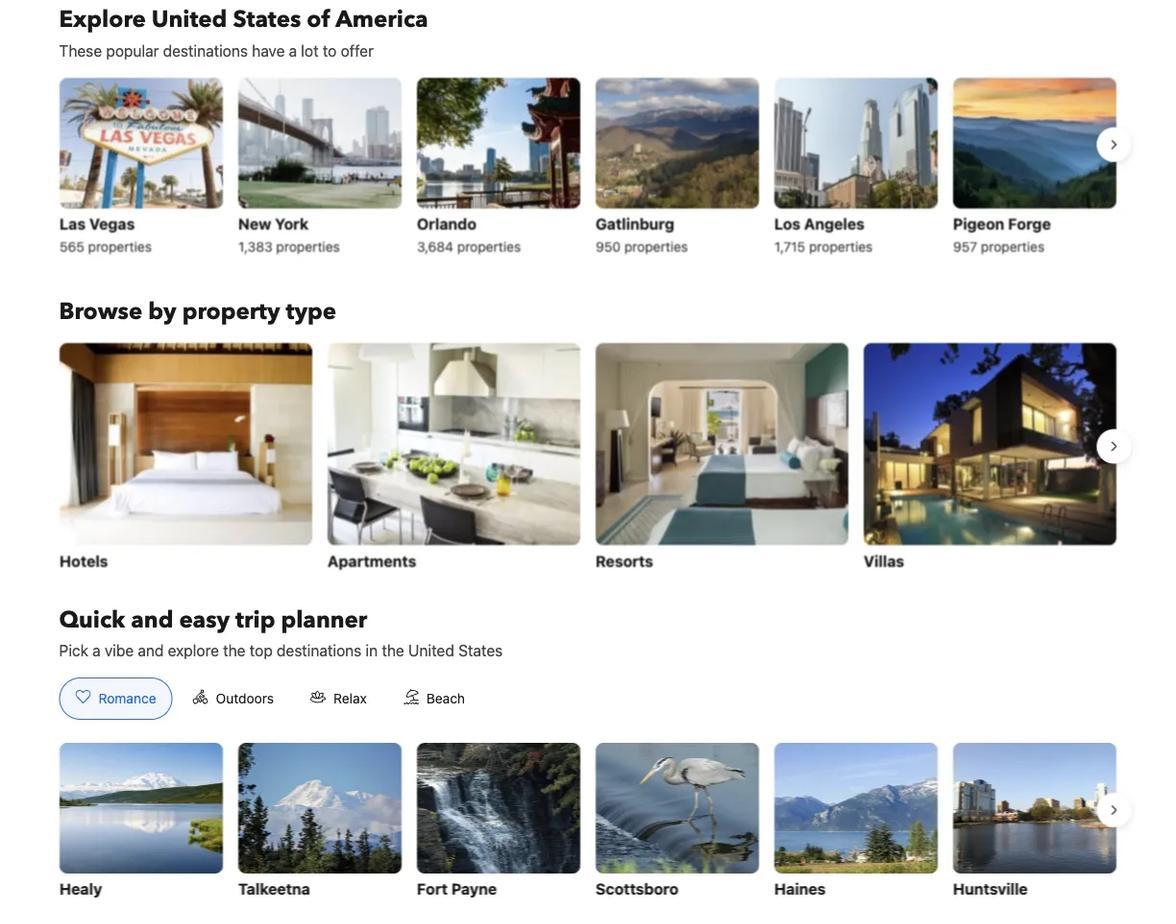 Task type: vqa. For each thing, say whether or not it's contained in the screenshot.
single to the bottom
no



Task type: describe. For each thing, give the bounding box(es) containing it.
explore
[[168, 642, 219, 660]]

los angeles 1,715 properties
[[774, 215, 873, 255]]

of
[[307, 4, 331, 36]]

explore united states of america these popular destinations have a lot to offer
[[59, 4, 428, 60]]

properties for new york
[[276, 239, 340, 255]]

destinations inside quick and easy trip planner pick a vibe and explore the top destinations in the united states
[[277, 642, 362, 660]]

pick
[[59, 642, 88, 660]]

565
[[59, 239, 84, 255]]

orlando 3,684 properties
[[417, 215, 521, 255]]

villas link
[[864, 343, 1117, 574]]

forge
[[1008, 215, 1051, 233]]

romance
[[99, 691, 156, 707]]

3,684
[[417, 239, 453, 255]]

outdoors button
[[176, 678, 290, 721]]

region containing healy
[[44, 736, 1132, 911]]

romance button
[[59, 678, 173, 721]]

new
[[238, 215, 271, 233]]

have
[[252, 42, 285, 60]]

properties for los angeles
[[809, 239, 873, 255]]

1 vertical spatial and
[[138, 642, 164, 660]]

los
[[774, 215, 801, 233]]

offer
[[341, 42, 374, 60]]

relax button
[[294, 678, 383, 721]]

angeles
[[804, 215, 865, 233]]

united inside explore united states of america these popular destinations have a lot to offer
[[152, 4, 227, 36]]

properties for las vegas
[[88, 239, 151, 255]]

type
[[286, 297, 337, 328]]

fort
[[417, 881, 448, 899]]

relax
[[334, 691, 367, 707]]

states inside quick and easy trip planner pick a vibe and explore the top destinations in the united states
[[459, 642, 503, 660]]

vibe
[[105, 642, 134, 660]]

easy
[[179, 605, 230, 636]]

explore
[[59, 4, 146, 36]]

destinations inside explore united states of america these popular destinations have a lot to offer
[[163, 42, 248, 60]]

browse
[[59, 297, 143, 328]]

resorts
[[596, 552, 653, 570]]

2 the from the left
[[382, 642, 405, 660]]

las
[[59, 215, 85, 233]]

gatlinburg
[[596, 215, 674, 233]]

these
[[59, 42, 102, 60]]

scottsboro
[[596, 881, 679, 899]]

talkeetna
[[238, 881, 310, 899]]

by
[[148, 297, 177, 328]]

properties inside orlando 3,684 properties
[[457, 239, 521, 255]]

950
[[596, 239, 621, 255]]

0 vertical spatial and
[[131, 605, 173, 636]]

apartments
[[327, 552, 416, 570]]

york
[[275, 215, 308, 233]]



Task type: locate. For each thing, give the bounding box(es) containing it.
1 horizontal spatial a
[[289, 42, 297, 60]]

planner
[[281, 605, 368, 636]]

properties inside gatlinburg 950 properties
[[624, 239, 688, 255]]

0 horizontal spatial states
[[233, 4, 301, 36]]

healy link
[[59, 744, 223, 903]]

united up beach button
[[409, 642, 455, 660]]

quick
[[59, 605, 125, 636]]

region containing hotels
[[44, 336, 1132, 582]]

haines
[[774, 881, 826, 899]]

properties for pigeon forge
[[981, 239, 1045, 255]]

payne
[[451, 881, 497, 899]]

pigeon forge 957 properties
[[953, 215, 1051, 255]]

destinations left have
[[163, 42, 248, 60]]

0 horizontal spatial a
[[92, 642, 101, 660]]

6 properties from the left
[[981, 239, 1045, 255]]

haines link
[[774, 744, 938, 903]]

fort payne link
[[417, 744, 580, 903]]

1 vertical spatial destinations
[[277, 642, 362, 660]]

huntsville
[[953, 881, 1028, 899]]

beach
[[427, 691, 465, 707]]

apartments link
[[327, 343, 580, 574]]

a inside quick and easy trip planner pick a vibe and explore the top destinations in the united states
[[92, 642, 101, 660]]

gatlinburg 950 properties
[[596, 215, 688, 255]]

talkeetna link
[[238, 744, 401, 903]]

las vegas 565 properties
[[59, 215, 151, 255]]

properties
[[88, 239, 151, 255], [276, 239, 340, 255], [457, 239, 521, 255], [624, 239, 688, 255], [809, 239, 873, 255], [981, 239, 1045, 255]]

beach button
[[387, 678, 482, 721]]

1 horizontal spatial the
[[382, 642, 405, 660]]

2 properties from the left
[[276, 239, 340, 255]]

a
[[289, 42, 297, 60], [92, 642, 101, 660]]

states inside explore united states of america these popular destinations have a lot to offer
[[233, 4, 301, 36]]

states up have
[[233, 4, 301, 36]]

2 vertical spatial region
[[44, 736, 1132, 911]]

1 horizontal spatial united
[[409, 642, 455, 660]]

hotels
[[59, 552, 108, 570]]

0 vertical spatial destinations
[[163, 42, 248, 60]]

browse by property type
[[59, 297, 337, 328]]

the
[[223, 642, 246, 660], [382, 642, 405, 660]]

united inside quick and easy trip planner pick a vibe and explore the top destinations in the united states
[[409, 642, 455, 660]]

states up the beach
[[459, 642, 503, 660]]

1 vertical spatial united
[[409, 642, 455, 660]]

orlando
[[417, 215, 476, 233]]

1 vertical spatial region
[[44, 336, 1132, 582]]

properties inside los angeles 1,715 properties
[[809, 239, 873, 255]]

outdoors
[[216, 691, 274, 707]]

properties inside pigeon forge 957 properties
[[981, 239, 1045, 255]]

3 properties from the left
[[457, 239, 521, 255]]

popular
[[106, 42, 159, 60]]

new york 1,383 properties
[[238, 215, 340, 255]]

1 the from the left
[[223, 642, 246, 660]]

0 vertical spatial states
[[233, 4, 301, 36]]

1 horizontal spatial destinations
[[277, 642, 362, 660]]

trip
[[236, 605, 275, 636]]

scottsboro link
[[596, 744, 759, 903]]

united up popular
[[152, 4, 227, 36]]

0 horizontal spatial the
[[223, 642, 246, 660]]

healy
[[59, 881, 102, 899]]

1 vertical spatial states
[[459, 642, 503, 660]]

lot
[[301, 42, 319, 60]]

3 region from the top
[[44, 736, 1132, 911]]

and right "vibe"
[[138, 642, 164, 660]]

tab list
[[44, 678, 497, 721]]

properties down the angeles
[[809, 239, 873, 255]]

and up "vibe"
[[131, 605, 173, 636]]

huntsville link
[[953, 744, 1117, 903]]

in
[[366, 642, 378, 660]]

a left "vibe"
[[92, 642, 101, 660]]

top
[[250, 642, 273, 660]]

1 vertical spatial a
[[92, 642, 101, 660]]

villas
[[864, 552, 904, 570]]

1 region from the top
[[44, 70, 1132, 266]]

destinations down planner
[[277, 642, 362, 660]]

properties down york
[[276, 239, 340, 255]]

properties down the vegas at the top left
[[88, 239, 151, 255]]

region
[[44, 70, 1132, 266], [44, 336, 1132, 582], [44, 736, 1132, 911]]

2 region from the top
[[44, 336, 1132, 582]]

and
[[131, 605, 173, 636], [138, 642, 164, 660]]

properties inside new york 1,383 properties
[[276, 239, 340, 255]]

957
[[953, 239, 977, 255]]

0 horizontal spatial united
[[152, 4, 227, 36]]

0 horizontal spatial destinations
[[163, 42, 248, 60]]

tab list containing romance
[[44, 678, 497, 721]]

the left top
[[223, 642, 246, 660]]

1 properties from the left
[[88, 239, 151, 255]]

0 vertical spatial region
[[44, 70, 1132, 266]]

states
[[233, 4, 301, 36], [459, 642, 503, 660]]

united
[[152, 4, 227, 36], [409, 642, 455, 660]]

destinations
[[163, 42, 248, 60], [277, 642, 362, 660]]

america
[[336, 4, 428, 36]]

a inside explore united states of america these popular destinations have a lot to offer
[[289, 42, 297, 60]]

property
[[182, 297, 280, 328]]

properties inside las vegas 565 properties
[[88, 239, 151, 255]]

1,383
[[238, 239, 272, 255]]

0 vertical spatial a
[[289, 42, 297, 60]]

hotels link
[[59, 343, 312, 574]]

1 horizontal spatial states
[[459, 642, 503, 660]]

0 vertical spatial united
[[152, 4, 227, 36]]

resorts link
[[596, 343, 848, 574]]

to
[[323, 42, 337, 60]]

properties down "gatlinburg"
[[624, 239, 688, 255]]

1,715
[[774, 239, 805, 255]]

4 properties from the left
[[624, 239, 688, 255]]

pigeon
[[953, 215, 1005, 233]]

5 properties from the left
[[809, 239, 873, 255]]

vegas
[[89, 215, 134, 233]]

properties down orlando in the top of the page
[[457, 239, 521, 255]]

quick and easy trip planner pick a vibe and explore the top destinations in the united states
[[59, 605, 503, 660]]

fort payne
[[417, 881, 497, 899]]

region containing las vegas
[[44, 70, 1132, 266]]

properties down forge
[[981, 239, 1045, 255]]

the right in
[[382, 642, 405, 660]]

a left lot
[[289, 42, 297, 60]]



